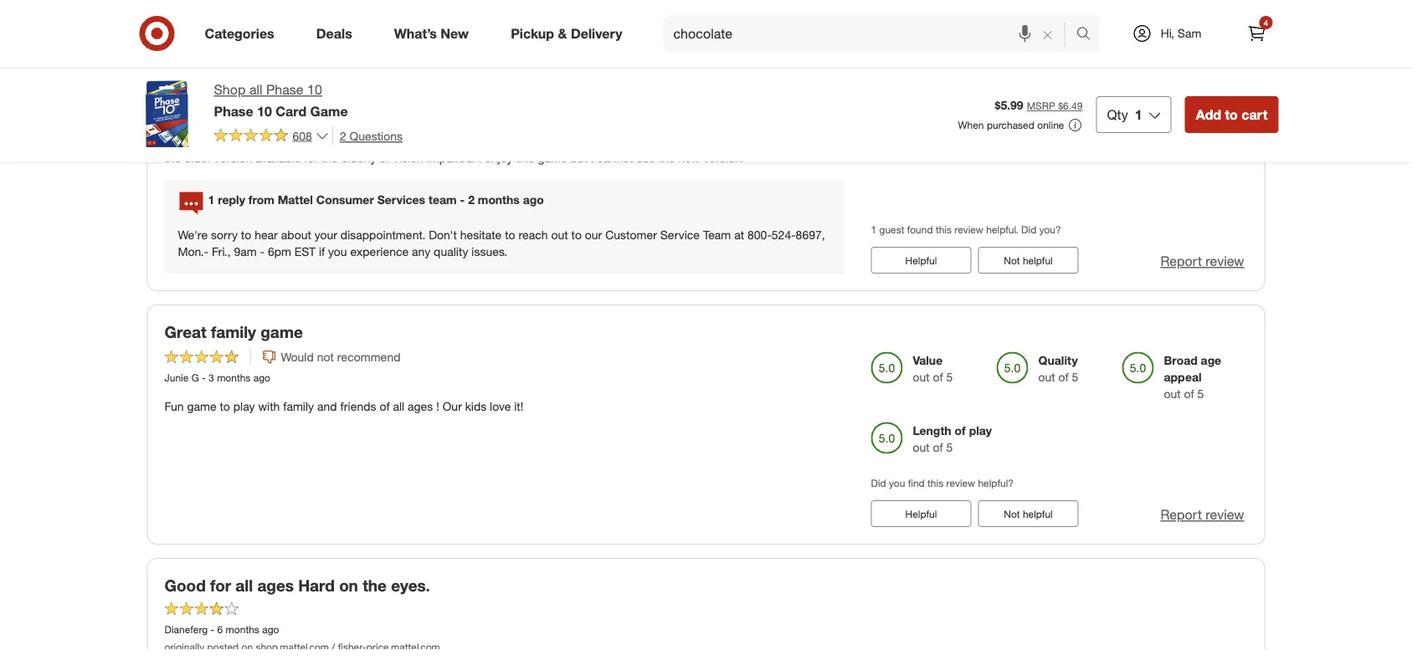 Task type: vqa. For each thing, say whether or not it's contained in the screenshot.
right Did
yes



Task type: locate. For each thing, give the bounding box(es) containing it.
0 horizontal spatial card
[[244, 118, 267, 132]]

not helpful for yikes
[[1004, 255, 1053, 267]]

0 horizontal spatial 1
[[208, 193, 215, 208]]

2 not helpful from the top
[[1004, 508, 1053, 521]]

out inside we're sorry to hear about your disappointment. don't hesitate to reach out to our customer service team at 800-524-8697, mon.- fri., 9am - 6pm est if you experience any quality issues.
[[551, 228, 568, 243]]

online
[[1038, 119, 1065, 131]]

1 right qty
[[1135, 106, 1143, 123]]

0 horizontal spatial ages
[[257, 576, 294, 596]]

ago
[[252, 68, 269, 81], [523, 193, 544, 208], [253, 372, 270, 385], [262, 624, 279, 636]]

would not recommend
[[281, 350, 401, 365]]

helpful down found
[[906, 255, 937, 267]]

0 vertical spatial on
[[242, 86, 253, 98]]

2 report review button from the top
[[1161, 506, 1245, 525]]

1 horizontal spatial you
[[889, 477, 906, 490]]

ago up shop all phase 10 phase 10 card game
[[252, 68, 269, 81]]

10 left /
[[307, 82, 322, 98]]

this for 1
[[936, 224, 952, 236]]

good
[[165, 576, 206, 596]]

0 vertical spatial not helpful button
[[978, 247, 1079, 274]]

phase up card
[[266, 82, 304, 98]]

0 vertical spatial find
[[617, 134, 637, 149]]

0 horizontal spatial you
[[328, 245, 347, 260]]

cannot
[[597, 151, 633, 166]]

2 vertical spatial 1
[[871, 224, 877, 236]]

family right with
[[283, 400, 314, 414]]

to down the
[[806, 134, 816, 149]]

2 not helpful button from the top
[[978, 501, 1079, 528]]

play right length
[[969, 424, 992, 439]]

i up yellow at the top of page
[[165, 118, 168, 132]]

1 reply from mattel consumer services team - 2 months ago
[[208, 193, 544, 208]]

out inside value out of 5
[[913, 370, 930, 385]]

1 vertical spatial report review
[[1161, 507, 1245, 524]]

all right shop
[[249, 82, 263, 98]]

helpful button for yikes
[[871, 247, 972, 274]]

1 not helpful from the top
[[1004, 255, 1053, 267]]

find down length
[[908, 477, 925, 490]]

0 horizontal spatial is
[[200, 134, 209, 149]]

to right add
[[1225, 106, 1238, 123]]

1 report review from the top
[[1161, 254, 1245, 270]]

0 vertical spatial all
[[249, 82, 263, 98]]

2 right team
[[468, 193, 475, 208]]

1 horizontal spatial phase
[[266, 82, 304, 98]]

2 helpful from the top
[[906, 508, 937, 521]]

months up hesitate
[[478, 193, 520, 208]]

report for great family game
[[1161, 507, 1202, 524]]

1 vertical spatial it
[[262, 134, 268, 149]]

5
[[947, 370, 953, 385], [1072, 370, 1079, 385], [1198, 387, 1204, 402], [947, 441, 953, 455]]

5 inside quality out of 5
[[1072, 370, 1079, 385]]

0 horizontal spatial play
[[233, 400, 255, 414]]

5 inside value out of 5
[[947, 370, 953, 385]]

broad age appeal out of 5
[[1164, 354, 1222, 402]]

this down length of play out of 5
[[928, 477, 944, 490]]

1 report from the top
[[1161, 254, 1202, 270]]

i down disappointed
[[478, 151, 482, 166]]

ago right 6
[[262, 624, 279, 636]]

have up the read.
[[386, 118, 411, 132]]

1 helpful from the top
[[906, 255, 937, 267]]

the
[[590, 118, 606, 132], [640, 134, 657, 149], [165, 151, 181, 166], [321, 151, 338, 166], [659, 151, 675, 166], [363, 576, 387, 596]]

1 helpful button from the top
[[871, 247, 972, 274]]

is left so
[[200, 134, 209, 149]]

not down helpful.
[[1004, 255, 1020, 267]]

service
[[660, 228, 700, 243]]

0 horizontal spatial have
[[171, 118, 195, 132]]

services
[[377, 193, 425, 208]]

ages
[[408, 400, 433, 414], [257, 576, 294, 596]]

- inside we're sorry to hear about your disappointment. don't hesitate to reach out to our customer service team at 800-524-8697, mon.- fri., 9am - 6pm est if you experience any quality issues.
[[260, 245, 265, 260]]

helpful button down found
[[871, 247, 972, 274]]

/
[[332, 86, 335, 98]]

reach
[[519, 228, 548, 243]]

0 horizontal spatial 2
[[207, 68, 212, 81]]

1 vertical spatial all
[[393, 400, 405, 414]]

is up available
[[271, 134, 280, 149]]

1 vertical spatial play
[[969, 424, 992, 439]]

have up yellow at the top of page
[[171, 118, 195, 132]]

0 vertical spatial phase
[[266, 82, 304, 98]]

not helpful button for yikes
[[978, 247, 1079, 274]]

any up version.
[[714, 134, 732, 149]]

1 vertical spatial on
[[339, 576, 358, 596]]

1
[[1135, 106, 1143, 123], [208, 193, 215, 208], [871, 224, 877, 236]]

quality inside we're sorry to hear about your disappointment. don't hesitate to reach out to our customer service team at 800-524-8697, mon.- fri., 9am - 6pm est if you experience any quality issues.
[[434, 245, 468, 260]]

any inside we're sorry to hear about your disappointment. don't hesitate to reach out to our customer service team at 800-524-8697, mon.- fri., 9am - 6pm est if you experience any quality issues.
[[412, 245, 431, 260]]

0 vertical spatial report review
[[1161, 254, 1245, 270]]

1 horizontal spatial 10
[[307, 82, 322, 98]]

1 vertical spatial ages
[[257, 576, 294, 596]]

1 card from the left
[[244, 118, 267, 132]]

ages left hard
[[257, 576, 294, 596]]

0 horizontal spatial phase
[[214, 103, 253, 119]]

months up shop
[[215, 68, 249, 81]]

for inside i have had this card game since 2012 and have replaced it many times. this year the card design and colors are horrible. the yellow is so bright it is almost impossible to read. very disappointed and am unable to find the original in any stores. need to have the older version available for the elderly or vision impaired. i enjoy this game but i cannot use the new version.
[[304, 151, 318, 166]]

shop
[[214, 82, 246, 98]]

0 vertical spatial ages
[[408, 400, 433, 414]]

- right 9am
[[260, 245, 265, 260]]

qty
[[1107, 106, 1129, 123]]

card up bright
[[244, 118, 267, 132]]

report review for great family game
[[1161, 507, 1245, 524]]

am
[[546, 134, 562, 149]]

1 vertical spatial any
[[412, 245, 431, 260]]

2 helpful from the top
[[1023, 508, 1053, 521]]

original
[[660, 134, 698, 149]]

not helpful for great family game
[[1004, 508, 1053, 521]]

1 vertical spatial 1
[[208, 193, 215, 208]]

0 vertical spatial 1
[[1135, 106, 1143, 123]]

since
[[303, 118, 331, 132]]

1 vertical spatial not
[[1004, 508, 1020, 521]]

find up cannot
[[617, 134, 637, 149]]

and up original
[[675, 118, 694, 132]]

not helpful button down 'you?'
[[978, 247, 1079, 274]]

categories
[[205, 25, 274, 42]]

helpful button down did you find this review helpful?
[[871, 501, 972, 528]]

1 horizontal spatial have
[[386, 118, 411, 132]]

0 vertical spatial not
[[1004, 255, 1020, 267]]

1 vertical spatial not helpful
[[1004, 508, 1053, 521]]

helpful?
[[978, 477, 1014, 490]]

review
[[955, 224, 984, 236], [1206, 254, 1245, 270], [947, 477, 976, 490], [1206, 507, 1245, 524]]

yellow
[[165, 134, 197, 149]]

1 horizontal spatial 2
[[340, 128, 346, 143]]

phase
[[266, 82, 304, 98], [214, 103, 253, 119]]

0 vertical spatial report
[[1161, 254, 1202, 270]]

helpful down did you find this review helpful?
[[906, 508, 937, 521]]

any
[[714, 134, 732, 149], [412, 245, 431, 260]]

1 vertical spatial you
[[889, 477, 906, 490]]

team
[[429, 193, 457, 208]]

to up or
[[381, 134, 392, 149]]

0 horizontal spatial find
[[617, 134, 637, 149]]

2 horizontal spatial 1
[[1135, 106, 1143, 123]]

fisher-
[[338, 86, 367, 98]]

not helpful down helpful? at the right bottom of page
[[1004, 508, 1053, 521]]

0 vertical spatial did
[[1022, 224, 1037, 236]]

0 vertical spatial it
[[463, 118, 470, 132]]

2 inside 2 questions link
[[340, 128, 346, 143]]

2 report review from the top
[[1161, 507, 1245, 524]]

1 report review button from the top
[[1161, 252, 1245, 272]]

0 vertical spatial 2
[[207, 68, 212, 81]]

it!
[[514, 400, 524, 414]]

have
[[171, 118, 195, 132], [386, 118, 411, 132], [819, 134, 844, 149]]

deals link
[[302, 15, 373, 52]]

when purchased online
[[958, 119, 1065, 131]]

1 horizontal spatial for
[[304, 151, 318, 166]]

you inside we're sorry to hear about your disappointment. don't hesitate to reach out to our customer service team at 800-524-8697, mon.- fri., 9am - 6pm est if you experience any quality issues.
[[328, 245, 347, 260]]

1 horizontal spatial card
[[610, 118, 633, 132]]

1 vertical spatial helpful button
[[871, 501, 972, 528]]

fun game to play with family and friends of all ages ! our kids love it!
[[165, 400, 524, 414]]

phase down shop
[[214, 103, 253, 119]]

0 horizontal spatial on
[[242, 86, 253, 98]]

game down "am"
[[538, 151, 567, 166]]

i
[[165, 118, 168, 132], [478, 151, 482, 166], [591, 151, 594, 166]]

1 helpful from the top
[[1023, 255, 1053, 267]]

of inside quality out of 5
[[1059, 370, 1069, 385]]

game up "would"
[[261, 323, 303, 342]]

year
[[564, 118, 586, 132]]

10 up 608 link on the left
[[257, 103, 272, 119]]

1 vertical spatial helpful
[[906, 508, 937, 521]]

1 horizontal spatial any
[[714, 134, 732, 149]]

2 vertical spatial 2
[[468, 193, 475, 208]]

not helpful button
[[978, 247, 1079, 274], [978, 501, 1079, 528]]

0 vertical spatial 10
[[307, 82, 322, 98]]

0 horizontal spatial did
[[871, 477, 887, 490]]

0 vertical spatial helpful
[[906, 255, 937, 267]]

2 not from the top
[[1004, 508, 1020, 521]]

1 vertical spatial did
[[871, 477, 887, 490]]

horrible.
[[753, 118, 795, 132]]

1 horizontal spatial find
[[908, 477, 925, 490]]

the up use
[[640, 134, 657, 149]]

1 vertical spatial report
[[1161, 507, 1202, 524]]

report review for yikes
[[1161, 254, 1245, 270]]

report review
[[1161, 254, 1245, 270], [1161, 507, 1245, 524]]

cart
[[1242, 106, 1268, 123]]

1 vertical spatial quality
[[1039, 354, 1078, 368]]

mon.-
[[178, 245, 209, 260]]

1 horizontal spatial ages
[[408, 400, 433, 414]]

1 not from the top
[[1004, 255, 1020, 267]]

1 horizontal spatial quality
[[1039, 354, 1078, 368]]

out inside length of play out of 5
[[913, 441, 930, 455]]

any down the don't
[[412, 245, 431, 260]]

ago up "reach" at the left
[[523, 193, 544, 208]]

1 horizontal spatial i
[[478, 151, 482, 166]]

0 vertical spatial you
[[328, 245, 347, 260]]

2012
[[334, 118, 360, 132]]

are
[[733, 118, 750, 132]]

and down times.
[[523, 134, 542, 149]]

months right 6
[[226, 624, 259, 636]]

great family game
[[165, 323, 303, 342]]

0 vertical spatial any
[[714, 134, 732, 149]]

hard
[[298, 576, 335, 596]]

1 vertical spatial helpful
[[1023, 508, 1053, 521]]

it up available
[[262, 134, 268, 149]]

or
[[380, 151, 390, 166]]

posted
[[207, 86, 239, 98]]

team
[[703, 228, 731, 243]]

8697,
[[796, 228, 825, 243]]

for down almost
[[304, 151, 318, 166]]

helpful for yikes
[[1023, 255, 1053, 267]]

0 vertical spatial helpful
[[1023, 255, 1053, 267]]

love
[[490, 400, 511, 414]]

card
[[244, 118, 267, 132], [610, 118, 633, 132]]

1 vertical spatial not helpful button
[[978, 501, 1079, 528]]

this
[[222, 118, 240, 132], [516, 151, 535, 166], [936, 224, 952, 236], [928, 477, 944, 490]]

not helpful button down helpful? at the right bottom of page
[[978, 501, 1079, 528]]

all up dianeferg - 6 months ago
[[236, 576, 253, 596]]

for right good
[[210, 576, 231, 596]]

not for yikes
[[1004, 255, 1020, 267]]

value
[[913, 354, 943, 368]]

not helpful button for great family game
[[978, 501, 1079, 528]]

appeal
[[1164, 370, 1202, 385]]

version
[[214, 151, 252, 166]]

play left with
[[233, 400, 255, 414]]

find inside i have had this card game since 2012 and have replaced it many times. this year the card design and colors are horrible. the yellow is so bright it is almost impossible to read. very disappointed and am unable to find the original in any stores. need to have the older version available for the elderly or vision impaired. i enjoy this game but i cannot use the new version.
[[617, 134, 637, 149]]

on right posted on the top
[[242, 86, 253, 98]]

ago inside wasabi - 2 months ago originally posted on shop.mattel.com / fisher-price.mattel.com
[[252, 68, 269, 81]]

1 vertical spatial 2
[[340, 128, 346, 143]]

this for did
[[928, 477, 944, 490]]

1 horizontal spatial 1
[[871, 224, 877, 236]]

is
[[200, 134, 209, 149], [271, 134, 280, 149]]

608
[[293, 128, 312, 143]]

not helpful down 'you?'
[[1004, 255, 1053, 267]]

helpful for great family game
[[1023, 508, 1053, 521]]

2 up posted on the top
[[207, 68, 212, 81]]

it left "many"
[[463, 118, 470, 132]]

our
[[585, 228, 602, 243]]

use
[[637, 151, 656, 166]]

and
[[363, 118, 383, 132], [675, 118, 694, 132], [523, 134, 542, 149], [317, 400, 337, 414]]

ages left '!'
[[408, 400, 433, 414]]

when
[[958, 119, 984, 131]]

&
[[558, 25, 567, 42]]

1 vertical spatial for
[[210, 576, 231, 596]]

to inside button
[[1225, 106, 1238, 123]]

1 vertical spatial 10
[[257, 103, 272, 119]]

0 vertical spatial not helpful
[[1004, 255, 1053, 267]]

1 horizontal spatial is
[[271, 134, 280, 149]]

0 horizontal spatial quality
[[434, 245, 468, 260]]

the left eyes.
[[363, 576, 387, 596]]

this up bright
[[222, 118, 240, 132]]

0 horizontal spatial family
[[211, 323, 256, 342]]

all left '!'
[[393, 400, 405, 414]]

to left our
[[572, 228, 582, 243]]

find
[[617, 134, 637, 149], [908, 477, 925, 490]]

0 horizontal spatial it
[[262, 134, 268, 149]]

2 horizontal spatial 2
[[468, 193, 475, 208]]

but
[[571, 151, 588, 166]]

pickup & delivery
[[511, 25, 623, 42]]

months right 3
[[217, 372, 251, 385]]

1 vertical spatial family
[[283, 400, 314, 414]]

purchased
[[987, 119, 1035, 131]]

this for i
[[222, 118, 240, 132]]

0 vertical spatial quality
[[434, 245, 468, 260]]

family right great
[[211, 323, 256, 342]]

2 report from the top
[[1161, 507, 1202, 524]]

0 vertical spatial for
[[304, 151, 318, 166]]

i right but
[[591, 151, 594, 166]]

card left design
[[610, 118, 633, 132]]

of inside value out of 5
[[933, 370, 943, 385]]

1 left guest
[[871, 224, 877, 236]]

2 up elderly
[[340, 128, 346, 143]]

replaced
[[414, 118, 460, 132]]

have right need
[[819, 134, 844, 149]]

1 horizontal spatial play
[[969, 424, 992, 439]]

this right found
[[936, 224, 952, 236]]

on right hard
[[339, 576, 358, 596]]

times.
[[505, 118, 536, 132]]

- right wasabi
[[200, 68, 204, 81]]

qty 1
[[1107, 106, 1143, 123]]

consumer
[[316, 193, 374, 208]]

at
[[735, 228, 745, 243]]

0 horizontal spatial any
[[412, 245, 431, 260]]

image of phase 10 card game image
[[134, 80, 201, 147]]

2 helpful button from the top
[[871, 501, 972, 528]]

not down helpful? at the right bottom of page
[[1004, 508, 1020, 521]]

all inside shop all phase 10 phase 10 card game
[[249, 82, 263, 98]]

1 vertical spatial phase
[[214, 103, 253, 119]]

0 vertical spatial helpful button
[[871, 247, 972, 274]]

1 left reply
[[208, 193, 215, 208]]

broad
[[1164, 354, 1198, 368]]

1 not helpful button from the top
[[978, 247, 1079, 274]]

0 vertical spatial report review button
[[1161, 252, 1245, 272]]

1 vertical spatial report review button
[[1161, 506, 1245, 525]]



Task type: describe. For each thing, give the bounding box(es) containing it.
2 horizontal spatial i
[[591, 151, 594, 166]]

0 vertical spatial family
[[211, 323, 256, 342]]

5 inside length of play out of 5
[[947, 441, 953, 455]]

disappointment.
[[341, 228, 426, 243]]

hi,
[[1161, 26, 1175, 41]]

pickup
[[511, 25, 554, 42]]

bright
[[228, 134, 259, 149]]

helpful.
[[987, 224, 1019, 236]]

we're
[[178, 228, 208, 243]]

this
[[539, 118, 561, 132]]

hesitate
[[460, 228, 502, 243]]

game right fun
[[187, 400, 217, 414]]

and left 'friends'
[[317, 400, 337, 414]]

reply
[[218, 193, 245, 208]]

from
[[249, 193, 275, 208]]

length
[[913, 424, 952, 439]]

found
[[908, 224, 933, 236]]

with
[[258, 400, 280, 414]]

to down junie g - 3 months ago
[[220, 400, 230, 414]]

any inside i have had this card game since 2012 and have replaced it many times. this year the card design and colors are horrible. the yellow is so bright it is almost impossible to read. very disappointed and am unable to find the original in any stores. need to have the older version available for the elderly or vision impaired. i enjoy this game but i cannot use the new version.
[[714, 134, 732, 149]]

sorry
[[211, 228, 238, 243]]

0 horizontal spatial i
[[165, 118, 168, 132]]

don't
[[429, 228, 457, 243]]

$5.99
[[995, 98, 1024, 113]]

1 horizontal spatial family
[[283, 400, 314, 414]]

not for great family game
[[1004, 508, 1020, 521]]

800-
[[748, 228, 772, 243]]

play inside length of play out of 5
[[969, 424, 992, 439]]

issues.
[[472, 245, 508, 260]]

on inside wasabi - 2 months ago originally posted on shop.mattel.com / fisher-price.mattel.com
[[242, 86, 253, 98]]

wasabi - 2 months ago originally posted on shop.mattel.com / fisher-price.mattel.com
[[165, 68, 440, 98]]

helpful button for great family game
[[871, 501, 972, 528]]

2 questions link
[[332, 126, 403, 145]]

the down impossible
[[321, 151, 338, 166]]

2 card from the left
[[610, 118, 633, 132]]

deals
[[316, 25, 352, 42]]

1 vertical spatial find
[[908, 477, 925, 490]]

dianeferg
[[165, 624, 208, 636]]

did you find this review helpful?
[[871, 477, 1014, 490]]

age
[[1201, 354, 1222, 368]]

1 guest found this review helpful. did you?
[[871, 224, 1061, 236]]

to up 9am
[[241, 228, 251, 243]]

what's new
[[394, 25, 469, 42]]

wasabi
[[165, 68, 197, 81]]

elderly
[[341, 151, 376, 166]]

5 inside broad age appeal out of 5
[[1198, 387, 1204, 402]]

impaired.
[[427, 151, 475, 166]]

add
[[1196, 106, 1222, 123]]

to left "reach" at the left
[[505, 228, 515, 243]]

this right 'enjoy'
[[516, 151, 535, 166]]

length of play out of 5
[[913, 424, 992, 455]]

- right team
[[460, 193, 465, 208]]

many
[[473, 118, 501, 132]]

report review button for great family game
[[1161, 506, 1245, 525]]

- left 3
[[202, 372, 206, 385]]

524-
[[772, 228, 796, 243]]

out inside quality out of 5
[[1039, 370, 1056, 385]]

4 link
[[1239, 15, 1276, 52]]

helpful for yikes
[[906, 255, 937, 267]]

0 vertical spatial play
[[233, 400, 255, 414]]

1 horizontal spatial on
[[339, 576, 358, 596]]

not
[[317, 350, 334, 365]]

value out of 5
[[913, 354, 953, 385]]

1 horizontal spatial did
[[1022, 224, 1037, 236]]

disappointed
[[451, 134, 519, 149]]

friends
[[340, 400, 376, 414]]

- left 6
[[211, 624, 215, 636]]

3
[[209, 372, 214, 385]]

our
[[443, 400, 462, 414]]

What can we help you find? suggestions appear below search field
[[664, 15, 1081, 52]]

out inside broad age appeal out of 5
[[1164, 387, 1181, 402]]

guest
[[880, 224, 905, 236]]

good for all ages hard on the eyes.
[[165, 576, 430, 596]]

pickup & delivery link
[[497, 15, 644, 52]]

originally
[[165, 86, 204, 98]]

new
[[679, 151, 700, 166]]

version.
[[704, 151, 744, 166]]

6
[[217, 624, 223, 636]]

2 is from the left
[[271, 134, 280, 149]]

older
[[184, 151, 211, 166]]

and right '2012'
[[363, 118, 383, 132]]

about
[[281, 228, 311, 243]]

$5.99 msrp $6.49
[[995, 98, 1083, 113]]

the
[[799, 118, 818, 132]]

to up cannot
[[604, 134, 614, 149]]

available
[[255, 151, 301, 166]]

6pm
[[268, 245, 291, 260]]

the up unable on the top left of page
[[590, 118, 606, 132]]

2 questions
[[340, 128, 403, 143]]

the down yellow at the top of page
[[165, 151, 181, 166]]

almost
[[283, 134, 318, 149]]

1 for 1 guest found this review helpful. did you?
[[871, 224, 877, 236]]

yikes
[[165, 20, 205, 40]]

2 horizontal spatial have
[[819, 134, 844, 149]]

quality inside quality out of 5
[[1039, 354, 1078, 368]]

2 inside wasabi - 2 months ago originally posted on shop.mattel.com / fisher-price.mattel.com
[[207, 68, 212, 81]]

months inside wasabi - 2 months ago originally posted on shop.mattel.com / fisher-price.mattel.com
[[215, 68, 249, 81]]

helpful for great family game
[[906, 508, 937, 521]]

new
[[441, 25, 469, 42]]

hear
[[255, 228, 278, 243]]

0 horizontal spatial for
[[210, 576, 231, 596]]

delivery
[[571, 25, 623, 42]]

report review button for yikes
[[1161, 252, 1245, 272]]

in
[[702, 134, 711, 149]]

report for yikes
[[1161, 254, 1202, 270]]

had
[[199, 118, 219, 132]]

i have had this card game since 2012 and have replaced it many times. this year the card design and colors are horrible. the yellow is so bright it is almost impossible to read. very disappointed and am unable to find the original in any stores. need to have the older version available for the elderly or vision impaired. i enjoy this game but i cannot use the new version.
[[165, 118, 844, 166]]

search button
[[1069, 15, 1109, 55]]

search
[[1069, 27, 1109, 43]]

ago up with
[[253, 372, 270, 385]]

your
[[315, 228, 337, 243]]

est
[[295, 245, 316, 260]]

junie
[[165, 372, 189, 385]]

vision
[[393, 151, 424, 166]]

0 horizontal spatial 10
[[257, 103, 272, 119]]

you?
[[1040, 224, 1061, 236]]

recommend
[[337, 350, 401, 365]]

categories link
[[190, 15, 295, 52]]

$6.49
[[1059, 100, 1083, 112]]

design
[[636, 118, 671, 132]]

game up almost
[[270, 118, 300, 132]]

enjoy
[[485, 151, 513, 166]]

1 is from the left
[[200, 134, 209, 149]]

the down original
[[659, 151, 675, 166]]

if
[[319, 245, 325, 260]]

2 vertical spatial all
[[236, 576, 253, 596]]

- inside wasabi - 2 months ago originally posted on shop.mattel.com / fisher-price.mattel.com
[[200, 68, 204, 81]]

mattel
[[278, 193, 313, 208]]

price.mattel.com
[[367, 86, 440, 98]]

of inside broad age appeal out of 5
[[1185, 387, 1195, 402]]

1 for 1 reply from mattel consumer services team - 2 months ago
[[208, 193, 215, 208]]

1 horizontal spatial it
[[463, 118, 470, 132]]

add to cart
[[1196, 106, 1268, 123]]



